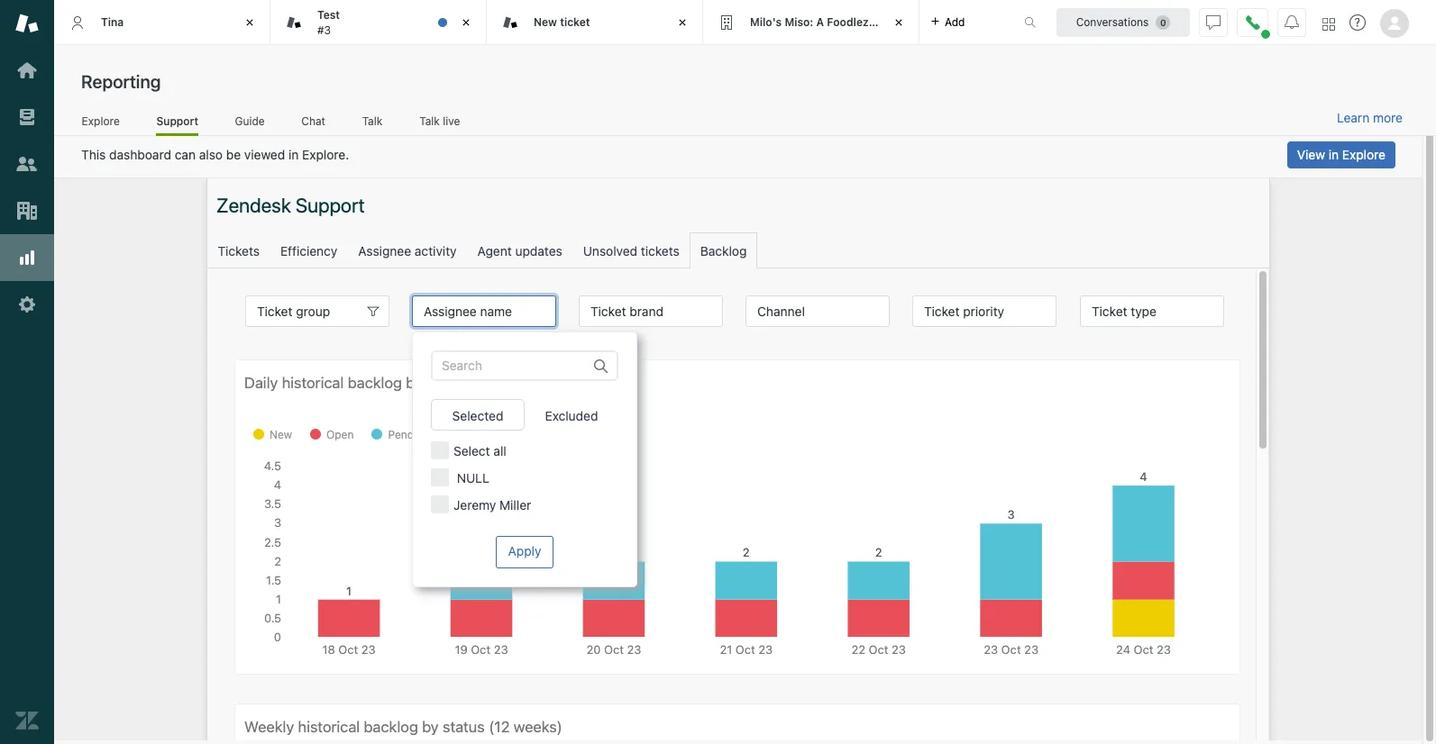 Task type: locate. For each thing, give the bounding box(es) containing it.
talk live
[[420, 114, 460, 128]]

2 talk from the left
[[420, 114, 440, 128]]

1 horizontal spatial in
[[1329, 147, 1339, 162]]

view in explore
[[1298, 147, 1386, 162]]

talk for talk live
[[420, 114, 440, 128]]

in right "viewed"
[[289, 147, 299, 162]]

subsidiary
[[872, 15, 928, 29]]

1 horizontal spatial close image
[[674, 14, 692, 32]]

this
[[81, 147, 106, 162]]

close image
[[457, 14, 475, 32], [674, 14, 692, 32], [890, 14, 908, 32]]

close image left 'milo's'
[[674, 14, 692, 32]]

talk
[[362, 114, 383, 128], [420, 114, 440, 128]]

explore inside explore link
[[82, 114, 120, 128]]

zendesk support image
[[15, 12, 39, 35]]

guide link
[[235, 114, 265, 133]]

learn more
[[1337, 110, 1403, 125]]

zendesk products image
[[1323, 18, 1336, 30]]

3 close image from the left
[[890, 14, 908, 32]]

talk for talk
[[362, 114, 383, 128]]

0 vertical spatial explore
[[82, 114, 120, 128]]

0 horizontal spatial talk
[[362, 114, 383, 128]]

in right view
[[1329, 147, 1339, 162]]

0 horizontal spatial in
[[289, 147, 299, 162]]

0 horizontal spatial explore
[[82, 114, 120, 128]]

1 vertical spatial explore
[[1343, 147, 1386, 162]]

milo's miso: a foodlez subsidiary tab
[[703, 0, 928, 45]]

new
[[534, 15, 557, 29]]

2 in from the left
[[1329, 147, 1339, 162]]

1 talk from the left
[[362, 114, 383, 128]]

talk right chat
[[362, 114, 383, 128]]

2 close image from the left
[[674, 14, 692, 32]]

explore up the this
[[82, 114, 120, 128]]

customers image
[[15, 152, 39, 176]]

zendesk image
[[15, 710, 39, 733]]

close image inside milo's miso: a foodlez subsidiary tab
[[890, 14, 908, 32]]

2 horizontal spatial close image
[[890, 14, 908, 32]]

miso:
[[785, 15, 814, 29]]

talk inside talk link
[[362, 114, 383, 128]]

explore down learn more link
[[1343, 147, 1386, 162]]

explore inside view in explore button
[[1343, 147, 1386, 162]]

live
[[443, 114, 460, 128]]

new ticket tab
[[487, 0, 703, 45]]

new ticket
[[534, 15, 590, 29]]

organizations image
[[15, 199, 39, 223]]

test
[[317, 8, 340, 22]]

learn more link
[[1337, 110, 1403, 126]]

1 horizontal spatial explore
[[1343, 147, 1386, 162]]

talk inside talk live link
[[420, 114, 440, 128]]

close image left new
[[457, 14, 475, 32]]

explore.
[[302, 147, 349, 162]]

close image inside the new ticket 'tab'
[[674, 14, 692, 32]]

0 horizontal spatial close image
[[457, 14, 475, 32]]

in inside button
[[1329, 147, 1339, 162]]

1 in from the left
[[289, 147, 299, 162]]

a
[[817, 15, 824, 29]]

1 horizontal spatial talk
[[420, 114, 440, 128]]

notifications image
[[1285, 15, 1300, 29]]

close image left add popup button
[[890, 14, 908, 32]]

reporting image
[[15, 246, 39, 270]]

tina
[[101, 15, 124, 29]]

close image for new ticket
[[674, 14, 692, 32]]

explore
[[82, 114, 120, 128], [1343, 147, 1386, 162]]

1 close image from the left
[[457, 14, 475, 32]]

talk link
[[362, 114, 383, 133]]

test #3
[[317, 8, 340, 37]]

talk left "live" on the top of page
[[420, 114, 440, 128]]

in
[[289, 147, 299, 162], [1329, 147, 1339, 162]]

#3
[[317, 23, 331, 37]]

tabs tab list
[[54, 0, 1006, 45]]

tab
[[271, 0, 487, 45]]

foodlez
[[827, 15, 869, 29]]

close image for milo's miso: a foodlez subsidiary
[[890, 14, 908, 32]]

tina tab
[[54, 0, 271, 45]]



Task type: vqa. For each thing, say whether or not it's contained in the screenshot.
Explore.
yes



Task type: describe. For each thing, give the bounding box(es) containing it.
viewed
[[244, 147, 285, 162]]

get help image
[[1350, 14, 1366, 31]]

can
[[175, 147, 196, 162]]

chat link
[[301, 114, 326, 133]]

chat
[[301, 114, 326, 128]]

tab containing test
[[271, 0, 487, 45]]

admin image
[[15, 293, 39, 317]]

talk live link
[[419, 114, 461, 133]]

explore link
[[81, 114, 120, 133]]

dashboard
[[109, 147, 171, 162]]

milo's
[[750, 15, 782, 29]]

this dashboard can also be viewed in explore.
[[81, 147, 349, 162]]

conversations button
[[1057, 8, 1190, 37]]

learn
[[1337, 110, 1370, 125]]

add button
[[920, 0, 976, 44]]

main element
[[0, 0, 54, 745]]

support
[[156, 114, 198, 128]]

view in explore button
[[1288, 142, 1396, 169]]

close image inside tab
[[457, 14, 475, 32]]

view
[[1298, 147, 1326, 162]]

close image
[[241, 14, 259, 32]]

guide
[[235, 114, 265, 128]]

be
[[226, 147, 241, 162]]

reporting
[[81, 71, 161, 92]]

conversations
[[1077, 15, 1149, 28]]

milo's miso: a foodlez subsidiary
[[750, 15, 928, 29]]

also
[[199, 147, 223, 162]]

ticket
[[560, 15, 590, 29]]

support link
[[156, 114, 198, 136]]

views image
[[15, 106, 39, 129]]

more
[[1374, 110, 1403, 125]]

get started image
[[15, 59, 39, 82]]

button displays agent's chat status as invisible. image
[[1207, 15, 1221, 29]]

add
[[945, 15, 965, 28]]



